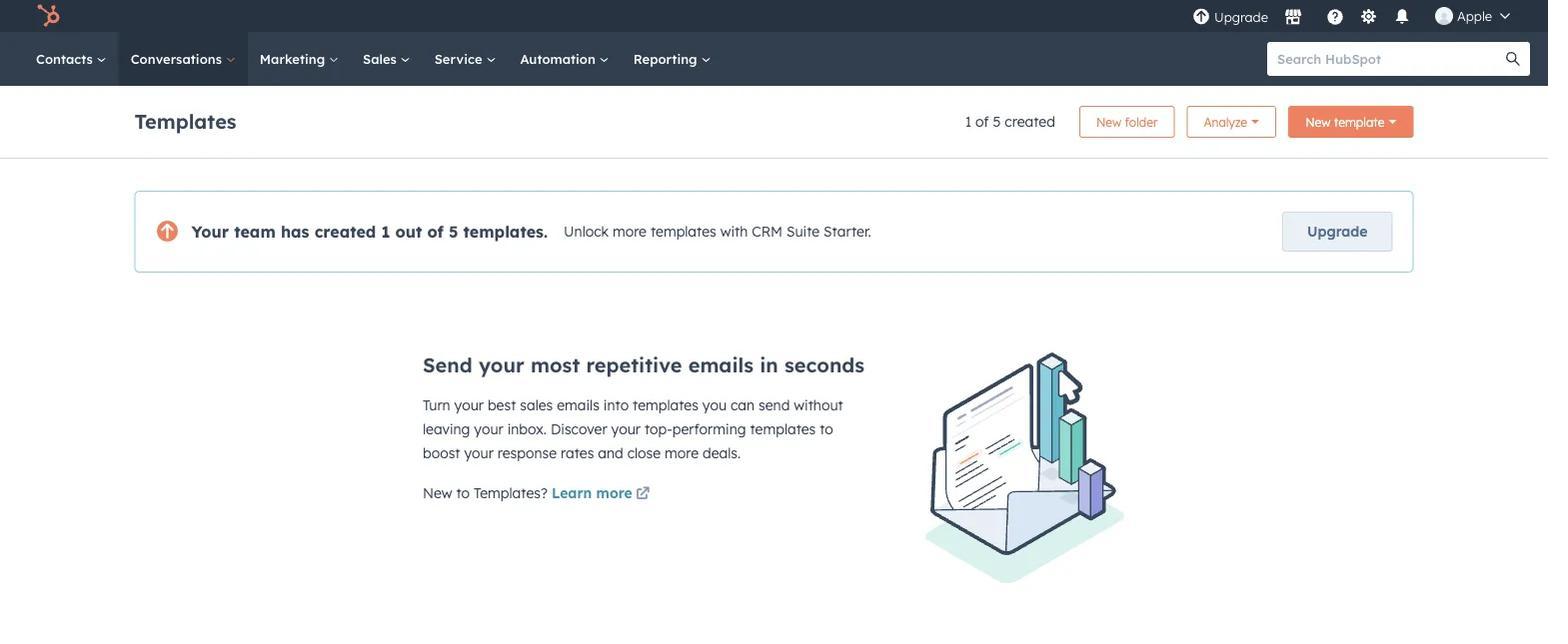 Task type: locate. For each thing, give the bounding box(es) containing it.
new for new to templates?
[[423, 485, 452, 502]]

new left folder
[[1096, 114, 1122, 129]]

marketing link
[[248, 32, 351, 86]]

send
[[759, 397, 790, 414]]

templates up "top-"
[[633, 397, 699, 414]]

new inside popup button
[[1306, 114, 1331, 129]]

0 horizontal spatial emails
[[557, 397, 600, 414]]

new for new folder
[[1096, 114, 1122, 129]]

emails up the discover in the bottom left of the page
[[557, 397, 600, 414]]

upgrade
[[1214, 9, 1268, 25], [1308, 223, 1368, 240]]

0 horizontal spatial of
[[427, 222, 444, 242]]

new
[[1096, 114, 1122, 129], [1306, 114, 1331, 129], [423, 485, 452, 502]]

1 vertical spatial created
[[314, 222, 376, 242]]

reporting
[[633, 50, 701, 67]]

2 horizontal spatial new
[[1306, 114, 1331, 129]]

1 vertical spatial 1
[[381, 222, 390, 242]]

settings image
[[1360, 8, 1378, 26]]

5 inside templates "banner"
[[993, 113, 1001, 130]]

1 vertical spatial upgrade
[[1308, 223, 1368, 240]]

more inside turn your best sales emails into templates you can send without leaving your inbox. discover your top-performing templates to boost your response rates and close more deals.
[[665, 445, 699, 462]]

your down best
[[474, 421, 504, 438]]

0 horizontal spatial to
[[456, 485, 470, 502]]

1 link opens in a new window image from the top
[[636, 483, 650, 507]]

0 vertical spatial upgrade
[[1214, 9, 1268, 25]]

more right unlock
[[613, 223, 647, 241]]

top-
[[645, 421, 673, 438]]

boost
[[423, 445, 460, 462]]

emails up you
[[688, 353, 754, 378]]

upgrade link
[[1283, 212, 1393, 252]]

new left template
[[1306, 114, 1331, 129]]

analyze
[[1204, 114, 1248, 129]]

deals.
[[703, 445, 741, 462]]

apple lee image
[[1435, 7, 1453, 25]]

templates
[[651, 223, 716, 241], [633, 397, 699, 414], [750, 421, 816, 438]]

help button
[[1318, 0, 1352, 32]]

1 inside templates "banner"
[[965, 113, 972, 130]]

5
[[993, 113, 1001, 130], [449, 222, 458, 242]]

your
[[479, 353, 525, 378], [454, 397, 484, 414], [474, 421, 504, 438], [611, 421, 641, 438], [464, 445, 494, 462]]

your down into
[[611, 421, 641, 438]]

1 horizontal spatial 1
[[965, 113, 972, 130]]

more down "top-"
[[665, 445, 699, 462]]

1 vertical spatial 5
[[449, 222, 458, 242]]

conversations link
[[119, 32, 248, 86]]

repetitive
[[586, 353, 682, 378]]

apple button
[[1423, 0, 1522, 32]]

search image
[[1506, 52, 1520, 66]]

close
[[627, 445, 661, 462]]

can
[[731, 397, 755, 414]]

1 horizontal spatial upgrade
[[1308, 223, 1368, 240]]

help image
[[1326, 9, 1344, 27]]

created for 5
[[1005, 113, 1055, 130]]

learn more
[[552, 485, 633, 502]]

2 vertical spatial templates
[[750, 421, 816, 438]]

1 horizontal spatial new
[[1096, 114, 1122, 129]]

upgrade image
[[1192, 8, 1210, 26]]

marketing
[[260, 50, 329, 67]]

templates?
[[474, 485, 548, 502]]

marketplaces image
[[1284, 9, 1302, 27]]

new inside button
[[1096, 114, 1122, 129]]

0 horizontal spatial new
[[423, 485, 452, 502]]

more down and
[[596, 485, 633, 502]]

new to templates?
[[423, 485, 548, 502]]

contacts
[[36, 50, 97, 67]]

0 horizontal spatial upgrade
[[1214, 9, 1268, 25]]

1 horizontal spatial of
[[976, 113, 989, 130]]

link opens in a new window image
[[636, 483, 650, 507], [636, 488, 650, 502]]

new down boost
[[423, 485, 452, 502]]

notifications image
[[1393, 9, 1411, 27]]

menu
[[1190, 0, 1524, 32]]

most
[[531, 353, 580, 378]]

0 horizontal spatial created
[[314, 222, 376, 242]]

0 vertical spatial 1
[[965, 113, 972, 130]]

2 link opens in a new window image from the top
[[636, 488, 650, 502]]

new folder
[[1096, 114, 1158, 129]]

of
[[976, 113, 989, 130], [427, 222, 444, 242]]

0 vertical spatial more
[[613, 223, 647, 241]]

emails inside turn your best sales emails into templates you can send without leaving your inbox. discover your top-performing templates to boost your response rates and close more deals.
[[557, 397, 600, 414]]

new for new template
[[1306, 114, 1331, 129]]

0 vertical spatial to
[[820, 421, 834, 438]]

1 horizontal spatial created
[[1005, 113, 1055, 130]]

created right has
[[314, 222, 376, 242]]

templates left "with"
[[651, 223, 716, 241]]

2 vertical spatial more
[[596, 485, 633, 502]]

created
[[1005, 113, 1055, 130], [314, 222, 376, 242]]

more
[[613, 223, 647, 241], [665, 445, 699, 462], [596, 485, 633, 502]]

1 vertical spatial more
[[665, 445, 699, 462]]

1 horizontal spatial 5
[[993, 113, 1001, 130]]

templates
[[134, 108, 237, 133]]

emails
[[688, 353, 754, 378], [557, 397, 600, 414]]

to
[[820, 421, 834, 438], [456, 485, 470, 502]]

learn more link
[[552, 483, 653, 507]]

1
[[965, 113, 972, 130], [381, 222, 390, 242]]

0 vertical spatial created
[[1005, 113, 1055, 130]]

0 vertical spatial of
[[976, 113, 989, 130]]

0 vertical spatial emails
[[688, 353, 754, 378]]

with
[[720, 223, 748, 241]]

your up best
[[479, 353, 525, 378]]

send your most repetitive emails in seconds
[[423, 353, 865, 378]]

created left new folder at top
[[1005, 113, 1055, 130]]

and
[[598, 445, 623, 462]]

0 vertical spatial 5
[[993, 113, 1001, 130]]

send
[[423, 353, 473, 378]]

unlock
[[564, 223, 609, 241]]

your right boost
[[464, 445, 494, 462]]

templates down send
[[750, 421, 816, 438]]

created inside templates "banner"
[[1005, 113, 1055, 130]]

more for unlock more templates with crm suite starter.
[[613, 223, 647, 241]]

1 vertical spatial to
[[456, 485, 470, 502]]

sales
[[520, 397, 553, 414]]

template
[[1334, 114, 1385, 129]]

new template button
[[1289, 106, 1414, 138]]

response
[[498, 445, 557, 462]]

to down boost
[[456, 485, 470, 502]]

to down without at the right bottom of the page
[[820, 421, 834, 438]]

your
[[191, 222, 229, 242]]

discover
[[551, 421, 607, 438]]

link opens in a new window image inside the 'learn more' link
[[636, 488, 650, 502]]

1 vertical spatial emails
[[557, 397, 600, 414]]

inbox.
[[507, 421, 547, 438]]

analyze button
[[1187, 106, 1277, 138]]

1 horizontal spatial emails
[[688, 353, 754, 378]]

turn
[[423, 397, 450, 414]]

crm
[[752, 223, 783, 241]]

in
[[760, 353, 778, 378]]

1 horizontal spatial to
[[820, 421, 834, 438]]

apple
[[1457, 7, 1492, 24]]



Task type: vqa. For each thing, say whether or not it's contained in the screenshot.
The Search 'button'
yes



Task type: describe. For each thing, give the bounding box(es) containing it.
automation
[[520, 50, 599, 67]]

into
[[604, 397, 629, 414]]

1 vertical spatial templates
[[633, 397, 699, 414]]

has
[[281, 222, 309, 242]]

emails for into
[[557, 397, 600, 414]]

menu containing apple
[[1190, 0, 1524, 32]]

learn
[[552, 485, 592, 502]]

sales
[[363, 50, 400, 67]]

suite
[[787, 223, 820, 241]]

contacts link
[[24, 32, 119, 86]]

hubspot image
[[36, 4, 60, 28]]

settings link
[[1356, 5, 1381, 26]]

conversations
[[131, 50, 226, 67]]

seconds
[[785, 353, 865, 378]]

turn your best sales emails into templates you can send without leaving your inbox. discover your top-performing templates to boost your response rates and close more deals.
[[423, 397, 843, 462]]

1 of 5 created
[[965, 113, 1055, 130]]

starter.
[[824, 223, 871, 241]]

to inside turn your best sales emails into templates you can send without leaving your inbox. discover your top-performing templates to boost your response rates and close more deals.
[[820, 421, 834, 438]]

search button
[[1496, 42, 1530, 76]]

sales link
[[351, 32, 422, 86]]

hubspot link
[[24, 4, 75, 28]]

0 horizontal spatial 1
[[381, 222, 390, 242]]

marketplaces button
[[1272, 0, 1314, 32]]

new template
[[1306, 114, 1385, 129]]

Search HubSpot search field
[[1267, 42, 1512, 76]]

0 horizontal spatial 5
[[449, 222, 458, 242]]

created for has
[[314, 222, 376, 242]]

folder
[[1125, 114, 1158, 129]]

of inside templates "banner"
[[976, 113, 989, 130]]

notifications button
[[1385, 0, 1419, 32]]

service
[[434, 50, 486, 67]]

your team has created 1 out of 5 templates.
[[191, 222, 548, 242]]

reporting link
[[621, 32, 723, 86]]

out
[[395, 222, 422, 242]]

team
[[234, 222, 276, 242]]

service link
[[422, 32, 508, 86]]

templates.
[[463, 222, 548, 242]]

templates banner
[[134, 100, 1414, 138]]

upgrade inside "link"
[[1308, 223, 1368, 240]]

your right 'turn'
[[454, 397, 484, 414]]

you
[[703, 397, 727, 414]]

automation link
[[508, 32, 621, 86]]

performing
[[672, 421, 746, 438]]

emails for in
[[688, 353, 754, 378]]

more for learn more
[[596, 485, 633, 502]]

best
[[488, 397, 516, 414]]

new folder button
[[1079, 106, 1175, 138]]

without
[[794, 397, 843, 414]]

upgrade inside menu
[[1214, 9, 1268, 25]]

0 vertical spatial templates
[[651, 223, 716, 241]]

1 vertical spatial of
[[427, 222, 444, 242]]

unlock more templates with crm suite starter.
[[564, 223, 871, 241]]

leaving
[[423, 421, 470, 438]]

rates
[[561, 445, 594, 462]]



